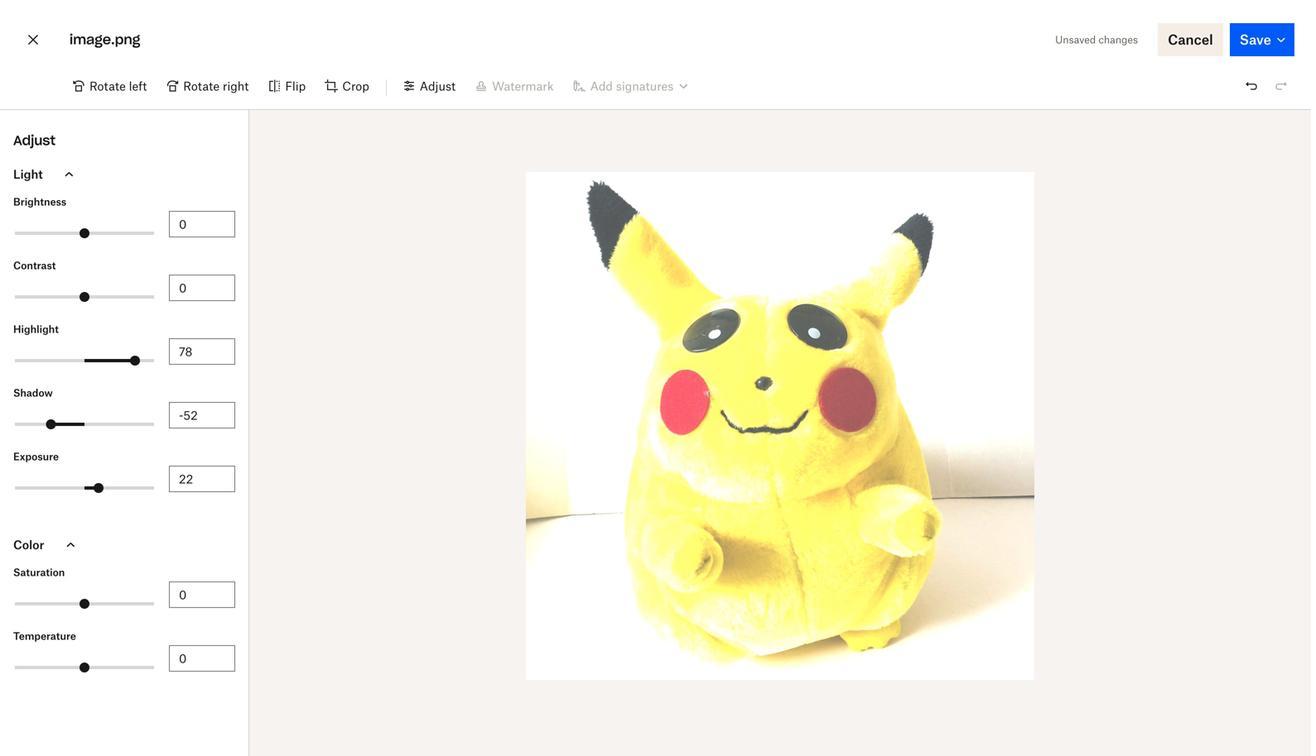 Task type: describe. For each thing, give the bounding box(es) containing it.
Highlight range field
[[15, 359, 154, 363]]

crop
[[342, 79, 369, 93]]

save
[[1240, 31, 1271, 48]]

unsaved changes
[[1055, 34, 1138, 46]]

exposure
[[13, 451, 59, 463]]

crop button
[[316, 73, 379, 99]]

flip button
[[259, 73, 316, 99]]

rotate left button
[[63, 73, 157, 99]]

Saturation number field
[[179, 586, 225, 605]]

Brightness number field
[[179, 215, 225, 234]]

Shadow number field
[[179, 407, 225, 425]]

Contrast number field
[[179, 279, 225, 297]]

cancel button
[[1158, 23, 1223, 56]]

light button
[[0, 155, 248, 194]]

changes
[[1099, 34, 1138, 46]]

rotate for rotate right
[[183, 79, 220, 93]]

contrast
[[13, 260, 56, 272]]

Exposure range field
[[15, 487, 154, 490]]

Temperature range field
[[15, 667, 154, 670]]

cancel
[[1168, 31, 1213, 48]]



Task type: vqa. For each thing, say whether or not it's contained in the screenshot.
Unsaved changes
yes



Task type: locate. For each thing, give the bounding box(es) containing it.
rotate right button
[[157, 73, 259, 99]]

shadow
[[13, 387, 53, 400]]

0 horizontal spatial rotate
[[89, 79, 126, 93]]

rotate right
[[183, 79, 249, 93]]

save button
[[1230, 23, 1294, 56]]

color
[[13, 538, 44, 552]]

brightness
[[13, 196, 66, 208]]

light
[[13, 167, 43, 181]]

saturation
[[13, 567, 65, 579]]

right
[[223, 79, 249, 93]]

0 horizontal spatial adjust
[[13, 132, 56, 149]]

1 horizontal spatial adjust
[[420, 79, 456, 93]]

1 vertical spatial adjust
[[13, 132, 56, 149]]

rotate left
[[89, 79, 147, 93]]

image.png
[[70, 31, 140, 48]]

rotate left the right
[[183, 79, 220, 93]]

adjust right the crop
[[420, 79, 456, 93]]

adjust up light
[[13, 132, 56, 149]]

0 vertical spatial adjust
[[420, 79, 456, 93]]

color button
[[0, 526, 248, 565]]

Contrast range field
[[15, 296, 154, 299]]

Saturation range field
[[15, 603, 154, 606]]

1 rotate from the left
[[89, 79, 126, 93]]

2 rotate from the left
[[183, 79, 220, 93]]

highlight
[[13, 323, 59, 336]]

rotate
[[89, 79, 126, 93], [183, 79, 220, 93]]

close image
[[23, 27, 43, 53]]

rotate for rotate left
[[89, 79, 126, 93]]

rotate left 'left' at the left top of page
[[89, 79, 126, 93]]

Temperature number field
[[179, 650, 225, 668]]

Brightness range field
[[15, 232, 154, 235]]

unsaved
[[1055, 34, 1096, 46]]

Highlight number field
[[179, 343, 225, 361]]

Shadow range field
[[15, 423, 154, 427]]

adjust
[[420, 79, 456, 93], [13, 132, 56, 149]]

temperature
[[13, 631, 76, 643]]

flip
[[285, 79, 306, 93]]

1 horizontal spatial rotate
[[183, 79, 220, 93]]

left
[[129, 79, 147, 93]]

Exposure number field
[[179, 470, 225, 489]]

adjust button
[[393, 73, 466, 99]]

adjust inside button
[[420, 79, 456, 93]]



